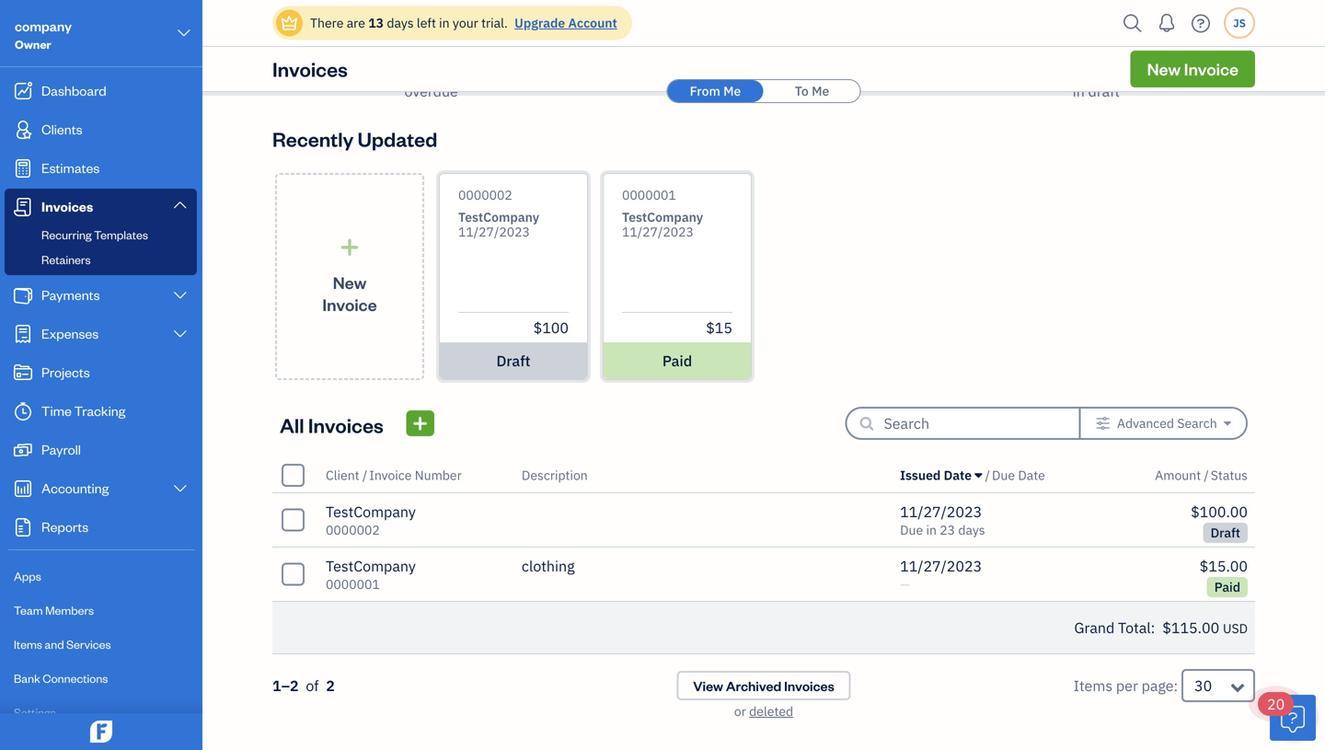 Task type: describe. For each thing, give the bounding box(es) containing it.
0000001 inside 0000001 testcompany 11/27/2023
[[622, 186, 676, 203]]

team members
[[14, 602, 94, 618]]

apps link
[[5, 561, 197, 593]]

report image
[[12, 518, 34, 537]]

plus image
[[339, 238, 360, 257]]

grand
[[1075, 618, 1115, 637]]

chevron large down image for expenses
[[172, 327, 189, 342]]

payroll
[[41, 440, 81, 458]]

Search text field
[[884, 409, 1050, 438]]

js button
[[1224, 7, 1256, 39]]

draft inside $100.00 draft
[[1211, 524, 1241, 541]]

$0 for $0 total outstanding
[[742, 32, 786, 76]]

0000002 inside testcompany 0000002
[[326, 521, 380, 539]]

recurring templates
[[41, 227, 148, 242]]

caretdown image
[[1224, 416, 1232, 431]]

clothing
[[522, 556, 575, 576]]

search image
[[1118, 10, 1148, 37]]

client / invoice number
[[326, 467, 462, 484]]

$100 in draft
[[1058, 32, 1135, 101]]

status
[[1211, 467, 1248, 484]]

items and services
[[14, 637, 111, 652]]

there are 13 days left in your trial. upgrade account
[[310, 14, 617, 31]]

add invoice image
[[412, 413, 429, 435]]

amount / status
[[1156, 467, 1248, 484]]

owner
[[15, 36, 51, 52]]

estimate image
[[12, 159, 34, 178]]

1–2 of 2
[[272, 676, 335, 695]]

testcompany 0000002
[[326, 502, 416, 539]]

in inside 11/27/2023 due in 23 days
[[926, 521, 937, 539]]

11/27/2023 due in 23 days
[[900, 502, 986, 539]]

paid inside $15.00 paid
[[1215, 579, 1241, 596]]

Items per page: field
[[1182, 669, 1256, 702]]

chevron large down image for accounting
[[172, 481, 189, 496]]

page:
[[1142, 676, 1179, 695]]

payments
[[41, 286, 100, 303]]

2
[[326, 676, 335, 695]]

$100.00
[[1191, 502, 1248, 521]]

new inside new invoice
[[333, 271, 367, 293]]

overdue
[[405, 81, 458, 101]]

js
[[1234, 16, 1246, 30]]

company owner
[[15, 17, 72, 52]]

$0 for $0 overdue
[[410, 32, 453, 76]]

your
[[453, 14, 478, 31]]

11/27/2023 inside 0000002 testcompany 11/27/2023
[[458, 223, 530, 240]]

1 horizontal spatial due
[[992, 467, 1015, 484]]

bank
[[14, 671, 40, 686]]

0 horizontal spatial days
[[387, 14, 414, 31]]

:
[[1151, 618, 1156, 637]]

timer image
[[12, 402, 34, 421]]

date for issued date
[[944, 467, 972, 484]]

status link
[[1211, 467, 1248, 484]]

client
[[326, 467, 360, 484]]

bank connections link
[[5, 663, 197, 695]]

recently
[[272, 126, 354, 152]]

2 vertical spatial invoice
[[369, 467, 412, 484]]

view archived invoices link
[[677, 671, 851, 701]]

invoice number link
[[369, 467, 462, 484]]

tracking
[[74, 402, 126, 419]]

time tracking link
[[5, 393, 197, 430]]

0000002 testcompany 11/27/2023
[[458, 186, 540, 240]]

from me link
[[668, 80, 764, 102]]

view archived invoices or deleted
[[693, 677, 835, 720]]

reports link
[[5, 509, 197, 546]]

1 horizontal spatial new invoice
[[1148, 58, 1239, 80]]

outstanding
[[742, 81, 820, 101]]

0000001 testcompany 11/27/2023
[[622, 186, 703, 240]]

issued
[[900, 467, 941, 484]]

upgrade account link
[[511, 14, 617, 31]]

usd
[[1223, 620, 1248, 637]]

expenses link
[[5, 316, 197, 353]]

team members link
[[5, 595, 197, 627]]

advanced search button
[[1081, 409, 1246, 438]]

date for due date
[[1018, 467, 1046, 484]]

invoices up client link
[[308, 412, 384, 438]]

dashboard
[[41, 81, 107, 99]]

view
[[693, 677, 724, 695]]

$0 total outstanding
[[708, 32, 820, 101]]

$15
[[706, 318, 733, 337]]

settings
[[14, 705, 56, 720]]

items for items per page:
[[1074, 676, 1113, 695]]

dashboard link
[[5, 73, 197, 110]]

grand total : $115.00 usd
[[1075, 618, 1248, 637]]

chevron large down image
[[175, 22, 192, 44]]

—
[[900, 576, 910, 593]]

items per page:
[[1074, 676, 1179, 695]]

time tracking
[[41, 402, 126, 419]]

items for items and services
[[14, 637, 42, 652]]

main element
[[0, 0, 249, 750]]

from me
[[690, 82, 741, 99]]

description
[[522, 467, 588, 484]]

estimates
[[41, 159, 100, 176]]



Task type: vqa. For each thing, say whether or not it's contained in the screenshot.
date
yes



Task type: locate. For each thing, give the bounding box(es) containing it.
$0 up outstanding
[[742, 32, 786, 76]]

$0 overdue
[[405, 32, 458, 101]]

testcompany
[[458, 209, 540, 226], [622, 209, 703, 226], [326, 502, 416, 521], [326, 556, 416, 576]]

items left and
[[14, 637, 42, 652]]

0 horizontal spatial due
[[900, 521, 923, 539]]

invoice image
[[12, 198, 34, 216]]

chevron large down image inside the expenses link
[[172, 327, 189, 342]]

to
[[795, 82, 809, 99]]

freshbooks image
[[87, 721, 116, 743]]

caretdown image
[[975, 468, 983, 483]]

templates
[[94, 227, 148, 242]]

$100 for $100
[[534, 318, 569, 337]]

1 horizontal spatial $100
[[1058, 32, 1135, 76]]

to me link
[[765, 80, 860, 102]]

date right caretdown icon on the bottom right of the page
[[1018, 467, 1046, 484]]

new invoice link for recently updated
[[275, 173, 424, 380]]

0 vertical spatial $100
[[1058, 32, 1135, 76]]

new invoice link
[[1131, 51, 1256, 87], [275, 173, 424, 380]]

2 / from the left
[[986, 467, 991, 484]]

accounting link
[[5, 470, 197, 507]]

deleted
[[749, 703, 794, 720]]

archived
[[726, 677, 782, 695]]

0 horizontal spatial draft
[[497, 351, 531, 371]]

0 horizontal spatial me
[[724, 82, 741, 99]]

1–2
[[272, 676, 299, 695]]

retainers link
[[8, 249, 193, 271]]

1 vertical spatial invoice
[[323, 293, 377, 315]]

me for from me
[[724, 82, 741, 99]]

issued date link
[[900, 467, 986, 484]]

trial.
[[482, 14, 508, 31]]

items left per
[[1074, 676, 1113, 695]]

1 vertical spatial paid
[[1215, 579, 1241, 596]]

1 / from the left
[[363, 467, 368, 484]]

draft inside the $100 in draft
[[1089, 81, 1120, 101]]

0 horizontal spatial 0000002
[[326, 521, 380, 539]]

in
[[439, 14, 450, 31], [1073, 81, 1085, 101], [926, 521, 937, 539]]

1 horizontal spatial 0000001
[[622, 186, 676, 203]]

1 horizontal spatial /
[[986, 467, 991, 484]]

project image
[[12, 364, 34, 382]]

me right the to at the top right of page
[[812, 82, 830, 99]]

chevron large down image for invoices
[[172, 197, 189, 212]]

/ right 'client'
[[363, 467, 368, 484]]

11/27/2023 inside 11/27/2023 due in 23 days
[[900, 502, 982, 521]]

$100
[[1058, 32, 1135, 76], [534, 318, 569, 337]]

settings image
[[1096, 416, 1111, 431]]

items
[[14, 637, 42, 652], [1074, 676, 1113, 695]]

chevron large down image for payments
[[172, 288, 189, 303]]

0 vertical spatial new invoice
[[1148, 58, 1239, 80]]

1 vertical spatial in
[[1073, 81, 1085, 101]]

0 horizontal spatial paid
[[663, 351, 692, 371]]

accounting
[[41, 479, 109, 497]]

0 horizontal spatial /
[[363, 467, 368, 484]]

clothing link
[[500, 547, 893, 602]]

new
[[1148, 58, 1181, 80], [333, 271, 367, 293]]

0 vertical spatial in
[[439, 14, 450, 31]]

0 horizontal spatial date
[[944, 467, 972, 484]]

days inside 11/27/2023 due in 23 days
[[959, 521, 986, 539]]

2 me from the left
[[812, 82, 830, 99]]

0 vertical spatial paid
[[663, 351, 692, 371]]

1 horizontal spatial items
[[1074, 676, 1113, 695]]

0 horizontal spatial 0000001
[[326, 576, 380, 593]]

3 / from the left
[[1204, 467, 1209, 484]]

1 date from the left
[[944, 467, 972, 484]]

money image
[[12, 441, 34, 459]]

date left caretdown icon on the bottom right of the page
[[944, 467, 972, 484]]

23
[[940, 521, 956, 539]]

0 horizontal spatial new invoice
[[323, 271, 377, 315]]

chevron large down image up 'projects' link
[[172, 327, 189, 342]]

1 me from the left
[[724, 82, 741, 99]]

projects link
[[5, 354, 197, 391]]

1 $0 from the left
[[410, 32, 453, 76]]

0 horizontal spatial new invoice link
[[275, 173, 424, 380]]

due right caretdown icon on the bottom right of the page
[[992, 467, 1015, 484]]

recurring
[[41, 227, 92, 242]]

1 horizontal spatial paid
[[1215, 579, 1241, 596]]

crown image
[[280, 13, 299, 33]]

1 horizontal spatial 0000002
[[458, 186, 513, 203]]

$0 inside $0 total outstanding
[[742, 32, 786, 76]]

recently updated
[[272, 126, 438, 152]]

amount link
[[1156, 467, 1204, 484]]

new down plus image
[[333, 271, 367, 293]]

new invoice down go to help icon
[[1148, 58, 1239, 80]]

advanced
[[1118, 415, 1175, 432]]

to me
[[795, 82, 830, 99]]

1 chevron large down image from the top
[[172, 197, 189, 212]]

chevron large down image down "payroll" 'link'
[[172, 481, 189, 496]]

0 vertical spatial 0000001
[[622, 186, 676, 203]]

payment image
[[12, 286, 34, 305]]

0 vertical spatial 0000002
[[458, 186, 513, 203]]

1 horizontal spatial days
[[959, 521, 986, 539]]

total
[[1118, 618, 1151, 637]]

all
[[280, 412, 304, 438]]

1 vertical spatial days
[[959, 521, 986, 539]]

0 horizontal spatial $100
[[534, 318, 569, 337]]

chevron large down image inside payments link
[[172, 288, 189, 303]]

1 horizontal spatial me
[[812, 82, 830, 99]]

0 vertical spatial invoice
[[1185, 58, 1239, 80]]

client image
[[12, 121, 34, 139]]

20
[[1268, 695, 1285, 714]]

chart image
[[12, 480, 34, 498]]

expense image
[[12, 325, 34, 343]]

updated
[[358, 126, 438, 152]]

0 horizontal spatial new
[[333, 271, 367, 293]]

0 vertical spatial new
[[1148, 58, 1181, 80]]

2 vertical spatial draft
[[1211, 524, 1241, 541]]

$100 for $100 in draft
[[1058, 32, 1135, 76]]

1 vertical spatial new invoice link
[[275, 173, 424, 380]]

$0 inside $0 overdue
[[410, 32, 453, 76]]

invoice down plus image
[[323, 293, 377, 315]]

/ for client
[[363, 467, 368, 484]]

new down the 'notifications' icon
[[1148, 58, 1181, 80]]

1 vertical spatial $100
[[534, 318, 569, 337]]

due date
[[992, 467, 1046, 484]]

due
[[992, 467, 1015, 484], [900, 521, 923, 539]]

$15.00
[[1200, 556, 1248, 576]]

0 vertical spatial draft
[[1089, 81, 1120, 101]]

left
[[417, 14, 436, 31]]

items inside main element
[[14, 637, 42, 652]]

1 horizontal spatial draft
[[1089, 81, 1120, 101]]

$115.00
[[1163, 618, 1220, 637]]

30
[[1195, 676, 1213, 695]]

chevron large down image up recurring templates link on the top left of page
[[172, 197, 189, 212]]

estimates link
[[5, 150, 197, 187]]

1 vertical spatial 0000002
[[326, 521, 380, 539]]

2 date from the left
[[1018, 467, 1046, 484]]

and
[[45, 637, 64, 652]]

invoices up recurring
[[41, 197, 93, 215]]

payments link
[[5, 277, 197, 314]]

2 horizontal spatial draft
[[1211, 524, 1241, 541]]

$0 down left
[[410, 32, 453, 76]]

/ for amount
[[1204, 467, 1209, 484]]

me right 'from'
[[724, 82, 741, 99]]

advanced search
[[1118, 415, 1218, 432]]

11/27/2023
[[458, 223, 530, 240], [622, 223, 694, 240], [900, 502, 982, 521], [900, 556, 982, 576]]

due left 23 at the bottom right
[[900, 521, 923, 539]]

in inside the $100 in draft
[[1073, 81, 1085, 101]]

0 horizontal spatial in
[[439, 14, 450, 31]]

notifications image
[[1153, 5, 1182, 41]]

days right 13
[[387, 14, 414, 31]]

invoice
[[1185, 58, 1239, 80], [323, 293, 377, 315], [369, 467, 412, 484]]

invoices inside view archived invoices or deleted
[[784, 677, 835, 695]]

/ left status on the right of the page
[[1204, 467, 1209, 484]]

new invoice
[[1148, 58, 1239, 80], [323, 271, 377, 315]]

reports
[[41, 518, 89, 535]]

invoices link
[[5, 189, 197, 224]]

account
[[568, 14, 617, 31]]

2 horizontal spatial /
[[1204, 467, 1209, 484]]

total
[[708, 81, 738, 101]]

2 horizontal spatial in
[[1073, 81, 1085, 101]]

1 vertical spatial items
[[1074, 676, 1113, 695]]

connections
[[43, 671, 108, 686]]

go to help image
[[1187, 10, 1216, 37]]

0 vertical spatial new invoice link
[[1131, 51, 1256, 87]]

chevron large down image inside invoices link
[[172, 197, 189, 212]]

0 vertical spatial days
[[387, 14, 414, 31]]

upgrade
[[515, 14, 565, 31]]

client link
[[326, 467, 363, 484]]

new invoice down plus image
[[323, 271, 377, 315]]

invoices down "there"
[[272, 56, 348, 82]]

1 horizontal spatial $0
[[742, 32, 786, 76]]

bank connections
[[14, 671, 108, 686]]

1 horizontal spatial date
[[1018, 467, 1046, 484]]

3 chevron large down image from the top
[[172, 327, 189, 342]]

due inside 11/27/2023 due in 23 days
[[900, 521, 923, 539]]

0 vertical spatial items
[[14, 637, 42, 652]]

0 horizontal spatial items
[[14, 637, 42, 652]]

1 horizontal spatial new invoice link
[[1131, 51, 1256, 87]]

11/27/2023 —
[[900, 556, 982, 593]]

1 vertical spatial draft
[[497, 351, 531, 371]]

2 chevron large down image from the top
[[172, 288, 189, 303]]

invoices up deleted link
[[784, 677, 835, 695]]

chevron large down image down retainers link
[[172, 288, 189, 303]]

settings link
[[5, 697, 197, 729]]

1 horizontal spatial in
[[926, 521, 937, 539]]

description link
[[522, 467, 588, 484]]

are
[[347, 14, 365, 31]]

issued date
[[900, 467, 972, 484]]

days right 23 at the bottom right
[[959, 521, 986, 539]]

deleted link
[[749, 703, 794, 720]]

services
[[66, 637, 111, 652]]

0000001 inside testcompany 0000001
[[326, 576, 380, 593]]

resource center badge image
[[1270, 695, 1316, 741]]

due date link
[[992, 467, 1046, 484]]

1 vertical spatial new invoice
[[323, 271, 377, 315]]

items and services link
[[5, 629, 197, 661]]

me for to me
[[812, 82, 830, 99]]

of
[[306, 676, 319, 695]]

amount
[[1156, 467, 1201, 484]]

members
[[45, 602, 94, 618]]

0000002
[[458, 186, 513, 203], [326, 521, 380, 539]]

4 chevron large down image from the top
[[172, 481, 189, 496]]

dashboard image
[[12, 82, 34, 100]]

2 vertical spatial in
[[926, 521, 937, 539]]

search
[[1178, 415, 1218, 432]]

apps
[[14, 568, 41, 584]]

projects
[[41, 363, 90, 381]]

0 horizontal spatial $0
[[410, 32, 453, 76]]

2 $0 from the left
[[742, 32, 786, 76]]

1 vertical spatial new
[[333, 271, 367, 293]]

from
[[690, 82, 721, 99]]

$15.00 paid
[[1200, 556, 1248, 596]]

chevron large down image
[[172, 197, 189, 212], [172, 288, 189, 303], [172, 327, 189, 342], [172, 481, 189, 496]]

invoice down go to help icon
[[1185, 58, 1239, 80]]

invoices inside invoices link
[[41, 197, 93, 215]]

per
[[1117, 676, 1139, 695]]

1 horizontal spatial new
[[1148, 58, 1181, 80]]

0000002 inside 0000002 testcompany 11/27/2023
[[458, 186, 513, 203]]

payroll link
[[5, 432, 197, 469]]

new invoice link for invoices
[[1131, 51, 1256, 87]]

date
[[944, 467, 972, 484], [1018, 467, 1046, 484]]

clients link
[[5, 111, 197, 148]]

1 vertical spatial due
[[900, 521, 923, 539]]

1 vertical spatial 0000001
[[326, 576, 380, 593]]

/ right caretdown icon on the bottom right of the page
[[986, 467, 991, 484]]

20 button
[[1258, 692, 1316, 741]]

clients
[[41, 120, 82, 138]]

expenses
[[41, 324, 99, 342]]

draft
[[1089, 81, 1120, 101], [497, 351, 531, 371], [1211, 524, 1241, 541]]

or
[[734, 703, 746, 720]]

0 vertical spatial due
[[992, 467, 1015, 484]]

invoice right client link
[[369, 467, 412, 484]]

number
[[415, 467, 462, 484]]

11/27/2023 inside 0000001 testcompany 11/27/2023
[[622, 223, 694, 240]]

$100.00 draft
[[1191, 502, 1248, 541]]



